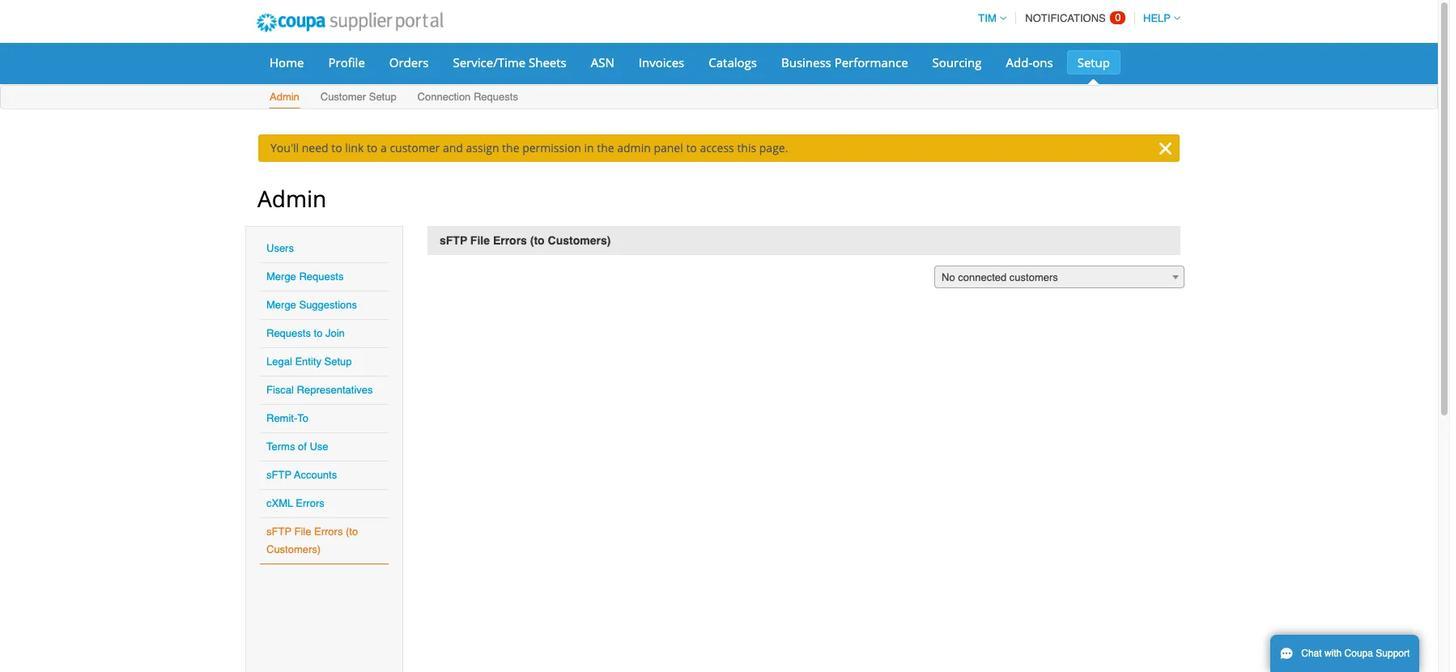 Task type: describe. For each thing, give the bounding box(es) containing it.
customer setup
[[321, 91, 397, 103]]

ons
[[1033, 54, 1053, 70]]

customers) inside sftp file errors (to customers) link
[[266, 543, 321, 556]]

catalogs
[[709, 54, 757, 70]]

with
[[1325, 648, 1342, 659]]

sourcing link
[[922, 50, 993, 75]]

link
[[345, 140, 364, 155]]

users link
[[266, 242, 294, 254]]

notifications 0
[[1026, 11, 1121, 24]]

0 vertical spatial (to
[[530, 234, 545, 247]]

2 horizontal spatial setup
[[1078, 54, 1110, 70]]

setup link
[[1067, 50, 1121, 75]]

use
[[310, 441, 328, 453]]

profile
[[328, 54, 365, 70]]

profile link
[[318, 50, 376, 75]]

of
[[298, 441, 307, 453]]

customer
[[390, 140, 440, 155]]

asn
[[591, 54, 615, 70]]

connection requests link
[[417, 87, 519, 109]]

chat with coupa support
[[1302, 648, 1410, 659]]

0 vertical spatial errors
[[493, 234, 527, 247]]

terms
[[266, 441, 295, 453]]

permission
[[522, 140, 581, 155]]

legal entity setup link
[[266, 356, 352, 368]]

requests for connection requests
[[474, 91, 518, 103]]

merge requests
[[266, 270, 344, 283]]

fiscal representatives link
[[266, 384, 373, 396]]

1 the from the left
[[502, 140, 520, 155]]

service/time sheets
[[453, 54, 567, 70]]

2 the from the left
[[597, 140, 614, 155]]

help link
[[1136, 12, 1181, 24]]

remit-
[[266, 412, 297, 424]]

remit-to link
[[266, 412, 309, 424]]

you'll need to link to a customer and assign the permission in the admin panel to access this page.
[[270, 140, 788, 155]]

sftp accounts link
[[266, 469, 337, 481]]

coupa supplier portal image
[[245, 2, 454, 43]]

sourcing
[[933, 54, 982, 70]]

business performance
[[781, 54, 908, 70]]

panel
[[654, 140, 683, 155]]

notifications
[[1026, 12, 1106, 24]]

to left join
[[314, 327, 323, 339]]

sftp for sftp accounts link
[[266, 469, 292, 481]]

chat with coupa support button
[[1271, 635, 1420, 672]]

a
[[381, 140, 387, 155]]

merge for merge requests
[[266, 270, 296, 283]]

navigation containing notifications 0
[[971, 2, 1181, 34]]

cxml errors
[[266, 497, 325, 509]]

asn link
[[580, 50, 625, 75]]

cxml
[[266, 497, 293, 509]]

catalogs link
[[698, 50, 768, 75]]

2 vertical spatial errors
[[314, 526, 343, 538]]

cxml errors link
[[266, 497, 325, 509]]

in
[[584, 140, 594, 155]]

terms of use link
[[266, 441, 328, 453]]

add-ons
[[1006, 54, 1053, 70]]

support
[[1376, 648, 1410, 659]]

this
[[737, 140, 757, 155]]

admin
[[617, 140, 651, 155]]

legal
[[266, 356, 292, 368]]

terms of use
[[266, 441, 328, 453]]

assign
[[466, 140, 499, 155]]

0 vertical spatial file
[[470, 234, 490, 247]]

add-
[[1006, 54, 1033, 70]]

tim
[[979, 12, 997, 24]]

orders link
[[379, 50, 439, 75]]

help
[[1144, 12, 1171, 24]]



Task type: locate. For each thing, give the bounding box(es) containing it.
to right panel
[[686, 140, 697, 155]]

performance
[[835, 54, 908, 70]]

admin inside admin link
[[270, 91, 300, 103]]

merge requests link
[[266, 270, 344, 283]]

0 horizontal spatial sftp file errors (to customers)
[[266, 526, 358, 556]]

remit-to
[[266, 412, 309, 424]]

join
[[326, 327, 345, 339]]

entity
[[295, 356, 321, 368]]

requests up legal
[[266, 327, 311, 339]]

2 vertical spatial sftp
[[266, 526, 292, 538]]

and
[[443, 140, 463, 155]]

0 vertical spatial setup
[[1078, 54, 1110, 70]]

to
[[297, 412, 309, 424]]

business performance link
[[771, 50, 919, 75]]

admin
[[270, 91, 300, 103], [258, 183, 327, 214]]

setup down join
[[324, 356, 352, 368]]

users
[[266, 242, 294, 254]]

sftp file errors (to customers) link
[[266, 526, 358, 556]]

business
[[781, 54, 832, 70]]

0 horizontal spatial the
[[502, 140, 520, 155]]

0 horizontal spatial setup
[[324, 356, 352, 368]]

add-ons link
[[996, 50, 1064, 75]]

file
[[470, 234, 490, 247], [294, 526, 311, 538]]

sheets
[[529, 54, 567, 70]]

navigation
[[971, 2, 1181, 34]]

merge suggestions
[[266, 299, 357, 311]]

the right assign
[[502, 140, 520, 155]]

coupa
[[1345, 648, 1374, 659]]

setup
[[1078, 54, 1110, 70], [369, 91, 397, 103], [324, 356, 352, 368]]

customer setup link
[[320, 87, 397, 109]]

orders
[[389, 54, 429, 70]]

1 vertical spatial admin
[[258, 183, 327, 214]]

0 vertical spatial requests
[[474, 91, 518, 103]]

1 horizontal spatial customers)
[[548, 234, 611, 247]]

requests to join
[[266, 327, 345, 339]]

0 vertical spatial merge
[[266, 270, 296, 283]]

home link
[[259, 50, 315, 75]]

page.
[[759, 140, 788, 155]]

sftp file errors (to customers)
[[440, 234, 611, 247], [266, 526, 358, 556]]

1 vertical spatial requests
[[299, 270, 344, 283]]

sftp accounts
[[266, 469, 337, 481]]

admin down "home" link
[[270, 91, 300, 103]]

1 vertical spatial sftp
[[266, 469, 292, 481]]

you'll
[[270, 140, 299, 155]]

requests
[[474, 91, 518, 103], [299, 270, 344, 283], [266, 327, 311, 339]]

tim link
[[971, 12, 1006, 24]]

1 vertical spatial errors
[[296, 497, 325, 509]]

sftp
[[440, 234, 467, 247], [266, 469, 292, 481], [266, 526, 292, 538]]

legal entity setup
[[266, 356, 352, 368]]

requests down service/time
[[474, 91, 518, 103]]

access
[[700, 140, 734, 155]]

to
[[331, 140, 342, 155], [367, 140, 378, 155], [686, 140, 697, 155], [314, 327, 323, 339]]

setup down notifications 0
[[1078, 54, 1110, 70]]

(to
[[530, 234, 545, 247], [346, 526, 358, 538]]

2 vertical spatial requests
[[266, 327, 311, 339]]

requests to join link
[[266, 327, 345, 339]]

0 vertical spatial sftp file errors (to customers)
[[440, 234, 611, 247]]

requests for merge requests
[[299, 270, 344, 283]]

merge
[[266, 270, 296, 283], [266, 299, 296, 311]]

1 horizontal spatial (to
[[530, 234, 545, 247]]

0
[[1115, 11, 1121, 23]]

1 horizontal spatial the
[[597, 140, 614, 155]]

0 horizontal spatial file
[[294, 526, 311, 538]]

setup right customer at the top left
[[369, 91, 397, 103]]

chat
[[1302, 648, 1322, 659]]

connection requests
[[418, 91, 518, 103]]

suggestions
[[299, 299, 357, 311]]

0 vertical spatial sftp
[[440, 234, 467, 247]]

1 horizontal spatial setup
[[369, 91, 397, 103]]

invoices
[[639, 54, 685, 70]]

the
[[502, 140, 520, 155], [597, 140, 614, 155]]

1 vertical spatial file
[[294, 526, 311, 538]]

0 horizontal spatial customers)
[[266, 543, 321, 556]]

1 vertical spatial customers)
[[266, 543, 321, 556]]

admin link
[[269, 87, 300, 109]]

to left link
[[331, 140, 342, 155]]

connection
[[418, 91, 471, 103]]

admin down you'll
[[258, 183, 327, 214]]

1 vertical spatial (to
[[346, 526, 358, 538]]

errors
[[493, 234, 527, 247], [296, 497, 325, 509], [314, 526, 343, 538]]

1 vertical spatial sftp file errors (to customers)
[[266, 526, 358, 556]]

home
[[270, 54, 304, 70]]

to left a
[[367, 140, 378, 155]]

merge suggestions link
[[266, 299, 357, 311]]

0 vertical spatial customers)
[[548, 234, 611, 247]]

invoices link
[[628, 50, 695, 75]]

customer
[[321, 91, 366, 103]]

need
[[302, 140, 328, 155]]

service/time sheets link
[[443, 50, 577, 75]]

sftp for sftp file errors (to customers) link
[[266, 526, 292, 538]]

0 horizontal spatial (to
[[346, 526, 358, 538]]

merge down 'users'
[[266, 270, 296, 283]]

merge down merge requests link
[[266, 299, 296, 311]]

1 vertical spatial merge
[[266, 299, 296, 311]]

customers)
[[548, 234, 611, 247], [266, 543, 321, 556]]

2 vertical spatial setup
[[324, 356, 352, 368]]

1 horizontal spatial file
[[470, 234, 490, 247]]

1 vertical spatial setup
[[369, 91, 397, 103]]

service/time
[[453, 54, 526, 70]]

fiscal
[[266, 384, 294, 396]]

requests up the suggestions at the top left of the page
[[299, 270, 344, 283]]

fiscal representatives
[[266, 384, 373, 396]]

the right in
[[597, 140, 614, 155]]

2 merge from the top
[[266, 299, 296, 311]]

merge for merge suggestions
[[266, 299, 296, 311]]

1 horizontal spatial sftp file errors (to customers)
[[440, 234, 611, 247]]

0 vertical spatial admin
[[270, 91, 300, 103]]

1 merge from the top
[[266, 270, 296, 283]]

accounts
[[294, 469, 337, 481]]

representatives
[[297, 384, 373, 396]]



Task type: vqa. For each thing, say whether or not it's contained in the screenshot.
sFTP File Errors (to Customers) to the top
yes



